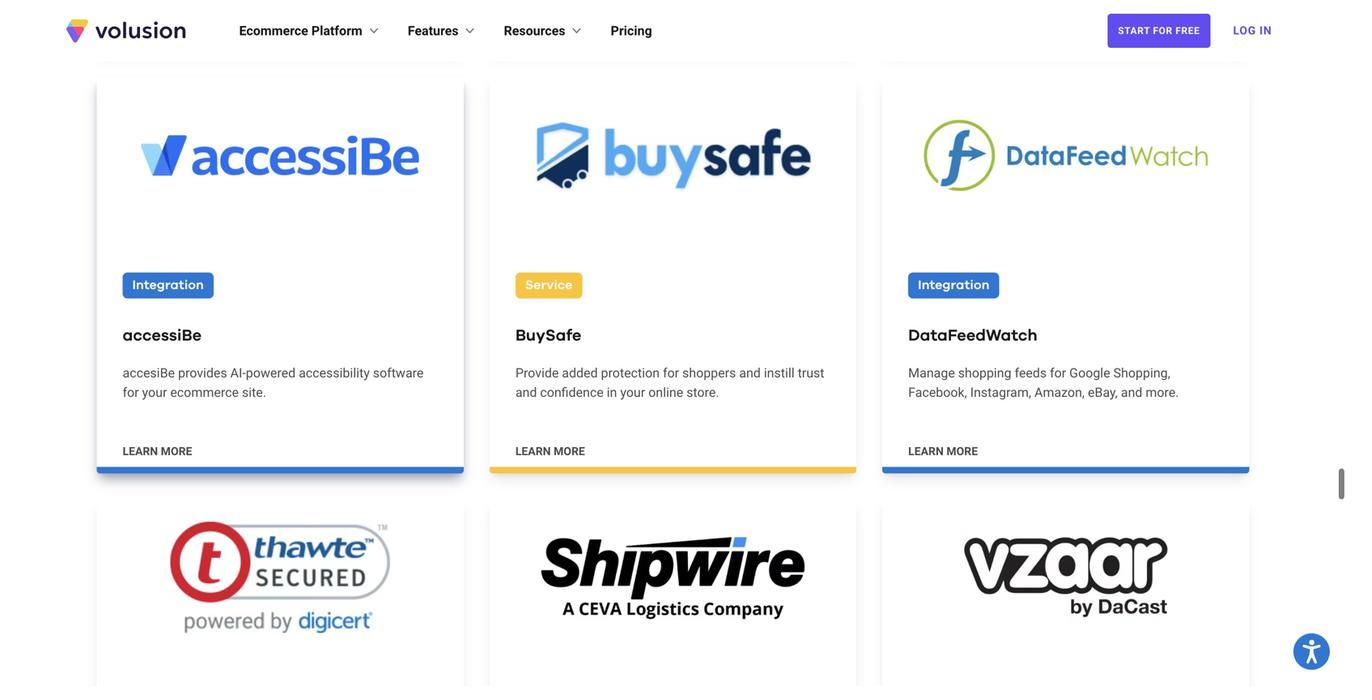 Task type: locate. For each thing, give the bounding box(es) containing it.
ecommerce platform
[[239, 23, 363, 38]]

1 integration from the left
[[132, 279, 204, 292]]

thawte image
[[97, 499, 464, 656]]

for
[[1154, 25, 1173, 36]]

software
[[373, 365, 424, 381]]

for
[[663, 365, 680, 381], [1051, 365, 1067, 381], [123, 385, 139, 400]]

learn
[[123, 23, 158, 36], [516, 23, 551, 36], [123, 445, 158, 458], [516, 445, 551, 458], [909, 445, 944, 458]]

learn more button for buysafe
[[516, 443, 585, 460]]

learn more for buysafe
[[516, 445, 585, 458]]

buysafe image
[[490, 77, 857, 234]]

your down protection
[[621, 385, 646, 400]]

trust
[[798, 365, 825, 381]]

more for datafeedwatch
[[947, 445, 979, 458]]

learn more button for datafeedwatch
[[909, 443, 979, 460]]

for down accesibe
[[123, 385, 139, 400]]

your
[[142, 385, 167, 400], [621, 385, 646, 400]]

learn for buysafe
[[516, 445, 551, 458]]

for for datafeedwatch
[[1051, 365, 1067, 381]]

facebook,
[[909, 385, 968, 400]]

more.
[[1146, 385, 1180, 400]]

for inside manage shopping feeds for google shopping, facebook, instagram, amazon, ebay, and more.
[[1051, 365, 1067, 381]]

integration up accessibe
[[132, 279, 204, 292]]

instill
[[764, 365, 795, 381]]

your inside provide added protection for shoppers and instill trust and confidence in your online store.
[[621, 385, 646, 400]]

more
[[161, 23, 192, 36], [554, 23, 585, 36], [161, 445, 192, 458], [554, 445, 585, 458], [947, 445, 979, 458]]

open accessibe: accessibility options, statement and help image
[[1304, 640, 1322, 663]]

0 horizontal spatial your
[[142, 385, 167, 400]]

integration for accessibe
[[132, 279, 204, 292]]

for up online
[[663, 365, 680, 381]]

accesibe provides ai-powered accessibility software for your ecommerce site.
[[123, 365, 424, 400]]

2 horizontal spatial for
[[1051, 365, 1067, 381]]

2 integration from the left
[[919, 279, 990, 292]]

and
[[740, 365, 761, 381], [516, 385, 537, 400], [1122, 385, 1143, 400]]

learn more button
[[123, 22, 192, 38], [516, 22, 585, 38], [123, 443, 192, 460], [516, 443, 585, 460], [909, 443, 979, 460]]

for up amazon,
[[1051, 365, 1067, 381]]

accessibility
[[299, 365, 370, 381]]

learn for accessibe
[[123, 445, 158, 458]]

and down shopping,
[[1122, 385, 1143, 400]]

provides
[[178, 365, 227, 381]]

integration up datafeedwatch on the right of page
[[919, 279, 990, 292]]

feeds
[[1015, 365, 1047, 381]]

your down accesibe
[[142, 385, 167, 400]]

for for buysafe
[[663, 365, 680, 381]]

your inside accesibe provides ai-powered accessibility software for your ecommerce site.
[[142, 385, 167, 400]]

datafeedwatch
[[909, 328, 1038, 344]]

provide added protection for shoppers and instill trust and confidence in your online store.
[[516, 365, 825, 400]]

0 horizontal spatial integration
[[132, 279, 204, 292]]

log in
[[1234, 24, 1273, 37]]

1 horizontal spatial and
[[740, 365, 761, 381]]

and down provide
[[516, 385, 537, 400]]

for inside provide added protection for shoppers and instill trust and confidence in your online store.
[[663, 365, 680, 381]]

online
[[649, 385, 684, 400]]

protection
[[601, 365, 660, 381]]

0 horizontal spatial for
[[123, 385, 139, 400]]

buysafe
[[516, 328, 582, 344]]

and inside manage shopping feeds for google shopping, facebook, instagram, amazon, ebay, and more.
[[1122, 385, 1143, 400]]

and left instill
[[740, 365, 761, 381]]

1 your from the left
[[142, 385, 167, 400]]

learn more
[[123, 23, 192, 36], [516, 23, 585, 36], [123, 445, 192, 458], [516, 445, 585, 458], [909, 445, 979, 458]]

amazon,
[[1035, 385, 1085, 400]]

learn more for accessibe
[[123, 445, 192, 458]]

integration
[[132, 279, 204, 292], [919, 279, 990, 292]]

2 your from the left
[[621, 385, 646, 400]]

datafeedwatch image
[[883, 77, 1250, 234]]

free
[[1176, 25, 1201, 36]]

instagram,
[[971, 385, 1032, 400]]

service
[[526, 279, 573, 292]]

1 horizontal spatial integration
[[919, 279, 990, 292]]

learn for datafeedwatch
[[909, 445, 944, 458]]

2 horizontal spatial and
[[1122, 385, 1143, 400]]

1 horizontal spatial your
[[621, 385, 646, 400]]

resources
[[504, 23, 566, 38]]

1 horizontal spatial for
[[663, 365, 680, 381]]



Task type: vqa. For each thing, say whether or not it's contained in the screenshot.
options—in
no



Task type: describe. For each thing, give the bounding box(es) containing it.
for inside accesibe provides ai-powered accessibility software for your ecommerce site.
[[123, 385, 139, 400]]

store.
[[687, 385, 720, 400]]

start for free link
[[1108, 14, 1211, 48]]

ecommerce platform button
[[239, 21, 382, 40]]

learn more button for accessibe
[[123, 443, 192, 460]]

manage
[[909, 365, 956, 381]]

ecommerce
[[170, 385, 239, 400]]

added
[[562, 365, 598, 381]]

shopping,
[[1114, 365, 1171, 381]]

shoppers
[[683, 365, 737, 381]]

more for accessibe
[[161, 445, 192, 458]]

log
[[1234, 24, 1257, 37]]

accessibe image
[[97, 77, 464, 234]]

site.
[[242, 385, 266, 400]]

google
[[1070, 365, 1111, 381]]

provide
[[516, 365, 559, 381]]

vzaar by dacast image
[[883, 499, 1250, 656]]

start for free
[[1119, 25, 1201, 36]]

features button
[[408, 21, 478, 40]]

log in link
[[1224, 13, 1283, 49]]

confidence
[[541, 385, 604, 400]]

start
[[1119, 25, 1151, 36]]

features
[[408, 23, 459, 38]]

ecommerce
[[239, 23, 308, 38]]

0 horizontal spatial and
[[516, 385, 537, 400]]

learn more for datafeedwatch
[[909, 445, 979, 458]]

accesibe
[[123, 365, 175, 381]]

accessibe
[[123, 328, 202, 344]]

manage shopping feeds for google shopping, facebook, instagram, amazon, ebay, and more.
[[909, 365, 1180, 400]]

ebay,
[[1089, 385, 1119, 400]]

pricing link
[[611, 21, 653, 40]]

more for buysafe
[[554, 445, 585, 458]]

resources button
[[504, 21, 585, 40]]

integration for datafeedwatch
[[919, 279, 990, 292]]

ai-
[[230, 365, 246, 381]]

in
[[1260, 24, 1273, 37]]

shopping
[[959, 365, 1012, 381]]

pricing
[[611, 23, 653, 38]]

shipwire image
[[490, 499, 857, 656]]

in
[[607, 385, 618, 400]]

powered
[[246, 365, 296, 381]]

platform
[[312, 23, 363, 38]]



